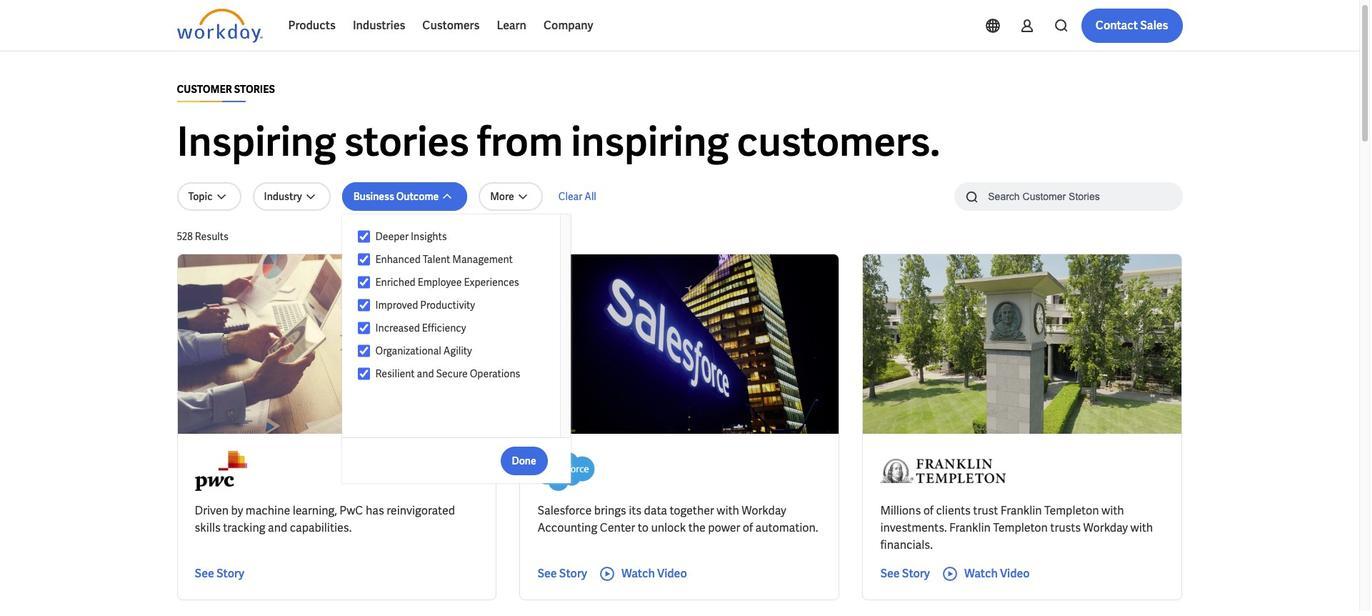 Task type: locate. For each thing, give the bounding box(es) containing it.
3 see story link from the left
[[881, 565, 931, 583]]

3 see from the left
[[881, 566, 900, 581]]

2 horizontal spatial see
[[881, 566, 900, 581]]

industries button
[[344, 9, 414, 43]]

watch for franklin
[[965, 566, 998, 581]]

contact sales
[[1096, 18, 1169, 33]]

0 vertical spatial workday
[[742, 503, 787, 518]]

clear
[[559, 190, 583, 203]]

1 horizontal spatial see story link
[[538, 565, 588, 583]]

2 horizontal spatial with
[[1131, 520, 1154, 535]]

watch video link down to
[[599, 565, 687, 583]]

industry
[[264, 190, 302, 203]]

see story
[[195, 566, 244, 581], [538, 566, 588, 581], [881, 566, 931, 581]]

clear all button
[[555, 182, 601, 211]]

talent
[[423, 253, 451, 266]]

1 vertical spatial of
[[743, 520, 754, 535]]

inspiring
[[571, 116, 729, 168]]

1 horizontal spatial and
[[417, 367, 434, 380]]

1 horizontal spatial see
[[538, 566, 557, 581]]

stories
[[234, 83, 275, 96]]

1 horizontal spatial franklin
[[1001, 503, 1043, 518]]

2 see story from the left
[[538, 566, 588, 581]]

products
[[288, 18, 336, 33]]

deeper insights link
[[370, 228, 547, 245]]

salesforce
[[538, 503, 592, 518]]

see story for millions of clients trust franklin templeton with investments. franklin templeton trusts workday with financials.
[[881, 566, 931, 581]]

0 vertical spatial franklin
[[1001, 503, 1043, 518]]

see story down financials.
[[881, 566, 931, 581]]

workday right trusts
[[1084, 520, 1129, 535]]

0 horizontal spatial with
[[717, 503, 740, 518]]

watch down 'millions of clients trust franklin templeton with investments. franklin templeton trusts workday with financials.'
[[965, 566, 998, 581]]

watch video link down 'millions of clients trust franklin templeton with investments. franklin templeton trusts workday with financials.'
[[942, 565, 1030, 583]]

1 watch video from the left
[[622, 566, 687, 581]]

0 horizontal spatial see story link
[[195, 565, 244, 583]]

0 horizontal spatial see story
[[195, 566, 244, 581]]

of up investments.
[[924, 503, 934, 518]]

see
[[195, 566, 214, 581], [538, 566, 557, 581], [881, 566, 900, 581]]

franklin
[[1001, 503, 1043, 518], [950, 520, 991, 535]]

center
[[600, 520, 636, 535]]

pricewaterhousecoopers global licensing services corporation (pwc) image
[[195, 451, 247, 491]]

see down skills
[[195, 566, 214, 581]]

see story link down financials.
[[881, 565, 931, 583]]

contact sales link
[[1082, 9, 1183, 43]]

tracking
[[223, 520, 266, 535]]

templeton
[[1045, 503, 1100, 518], [994, 520, 1049, 535]]

video down unlock
[[658, 566, 687, 581]]

1 vertical spatial franklin
[[950, 520, 991, 535]]

of right power
[[743, 520, 754, 535]]

go to the homepage image
[[177, 9, 263, 43]]

improved productivity link
[[370, 297, 547, 314]]

enriched employee experiences
[[376, 276, 519, 289]]

with
[[717, 503, 740, 518], [1102, 503, 1125, 518], [1131, 520, 1154, 535]]

528 results
[[177, 230, 229, 243]]

1 vertical spatial and
[[268, 520, 288, 535]]

trusts
[[1051, 520, 1082, 535]]

see story for salesforce brings its data together with workday accounting center to unlock the power of automation.
[[538, 566, 588, 581]]

1 watch video link from the left
[[599, 565, 687, 583]]

see story link
[[195, 565, 244, 583], [538, 565, 588, 583], [881, 565, 931, 583]]

None checkbox
[[358, 230, 370, 243], [358, 276, 370, 289], [358, 345, 370, 357], [358, 230, 370, 243], [358, 276, 370, 289], [358, 345, 370, 357]]

1 horizontal spatial workday
[[1084, 520, 1129, 535]]

3 story from the left
[[903, 566, 931, 581]]

customer
[[177, 83, 232, 96]]

0 horizontal spatial and
[[268, 520, 288, 535]]

salesforce.com image
[[538, 451, 595, 491]]

0 horizontal spatial of
[[743, 520, 754, 535]]

2 horizontal spatial story
[[903, 566, 931, 581]]

results
[[195, 230, 229, 243]]

video for to
[[658, 566, 687, 581]]

story for millions of clients trust franklin templeton with investments. franklin templeton trusts workday with financials.
[[903, 566, 931, 581]]

2 see story link from the left
[[538, 565, 588, 583]]

salesforce brings its data together with workday accounting center to unlock the power of automation.
[[538, 503, 819, 535]]

watch video down to
[[622, 566, 687, 581]]

learn button
[[488, 9, 535, 43]]

productivity
[[421, 299, 475, 312]]

of inside 'millions of clients trust franklin templeton with investments. franklin templeton trusts workday with financials.'
[[924, 503, 934, 518]]

1 horizontal spatial watch
[[965, 566, 998, 581]]

2 watch video from the left
[[965, 566, 1030, 581]]

1 horizontal spatial watch video link
[[942, 565, 1030, 583]]

franklin templeton companies, llc image
[[881, 451, 1007, 491]]

franklin down trust
[[950, 520, 991, 535]]

workday up 'automation.'
[[742, 503, 787, 518]]

customers.
[[737, 116, 941, 168]]

3 see story from the left
[[881, 566, 931, 581]]

see story link down skills
[[195, 565, 244, 583]]

1 video from the left
[[658, 566, 687, 581]]

experiences
[[464, 276, 519, 289]]

1 horizontal spatial see story
[[538, 566, 588, 581]]

enriched employee experiences link
[[370, 274, 547, 291]]

stories
[[344, 116, 469, 168]]

0 vertical spatial of
[[924, 503, 934, 518]]

story down "tracking"
[[217, 566, 244, 581]]

2 video from the left
[[1001, 566, 1030, 581]]

watch video
[[622, 566, 687, 581], [965, 566, 1030, 581]]

1 horizontal spatial video
[[1001, 566, 1030, 581]]

2 see from the left
[[538, 566, 557, 581]]

employee
[[418, 276, 462, 289]]

millions
[[881, 503, 922, 518]]

528
[[177, 230, 193, 243]]

0 horizontal spatial see
[[195, 566, 214, 581]]

workday
[[742, 503, 787, 518], [1084, 520, 1129, 535]]

the
[[689, 520, 706, 535]]

resilient
[[376, 367, 415, 380]]

0 vertical spatial templeton
[[1045, 503, 1100, 518]]

video down 'millions of clients trust franklin templeton with investments. franklin templeton trusts workday with financials.'
[[1001, 566, 1030, 581]]

of
[[924, 503, 934, 518], [743, 520, 754, 535]]

inspiring
[[177, 116, 336, 168]]

story
[[217, 566, 244, 581], [560, 566, 588, 581], [903, 566, 931, 581]]

1 vertical spatial workday
[[1084, 520, 1129, 535]]

1 horizontal spatial of
[[924, 503, 934, 518]]

2 horizontal spatial see story
[[881, 566, 931, 581]]

0 horizontal spatial watch video
[[622, 566, 687, 581]]

story down accounting
[[560, 566, 588, 581]]

1 horizontal spatial story
[[560, 566, 588, 581]]

templeton up trusts
[[1045, 503, 1100, 518]]

enhanced
[[376, 253, 421, 266]]

2 watch video link from the left
[[942, 565, 1030, 583]]

see story down skills
[[195, 566, 244, 581]]

1 watch from the left
[[622, 566, 655, 581]]

0 horizontal spatial watch video link
[[599, 565, 687, 583]]

video
[[658, 566, 687, 581], [1001, 566, 1030, 581]]

story for salesforce brings its data together with workday accounting center to unlock the power of automation.
[[560, 566, 588, 581]]

workday inside salesforce brings its data together with workday accounting center to unlock the power of automation.
[[742, 503, 787, 518]]

contact
[[1096, 18, 1139, 33]]

0 horizontal spatial franklin
[[950, 520, 991, 535]]

and down the organizational agility
[[417, 367, 434, 380]]

and
[[417, 367, 434, 380], [268, 520, 288, 535]]

0 horizontal spatial workday
[[742, 503, 787, 518]]

2 horizontal spatial see story link
[[881, 565, 931, 583]]

see story link down accounting
[[538, 565, 588, 583]]

see for salesforce brings its data together with workday accounting center to unlock the power of automation.
[[538, 566, 557, 581]]

see down accounting
[[538, 566, 557, 581]]

operations
[[470, 367, 521, 380]]

see story down accounting
[[538, 566, 588, 581]]

story down financials.
[[903, 566, 931, 581]]

capabilities.
[[290, 520, 352, 535]]

watch video for to
[[622, 566, 687, 581]]

franklin right trust
[[1001, 503, 1043, 518]]

templeton down trust
[[994, 520, 1049, 535]]

enriched
[[376, 276, 416, 289]]

business outcome
[[354, 190, 439, 203]]

industry button
[[253, 182, 331, 211]]

increased
[[376, 322, 420, 335]]

None checkbox
[[358, 253, 370, 266], [358, 299, 370, 312], [358, 322, 370, 335], [358, 367, 370, 380], [358, 253, 370, 266], [358, 299, 370, 312], [358, 322, 370, 335], [358, 367, 370, 380]]

deeper
[[376, 230, 409, 243]]

2 watch from the left
[[965, 566, 998, 581]]

resilient and secure operations link
[[370, 365, 547, 382]]

see down financials.
[[881, 566, 900, 581]]

watch video link
[[599, 565, 687, 583], [942, 565, 1030, 583]]

organizational agility
[[376, 345, 472, 357]]

0 horizontal spatial story
[[217, 566, 244, 581]]

watch video down 'millions of clients trust franklin templeton with investments. franklin templeton trusts workday with financials.'
[[965, 566, 1030, 581]]

watch down to
[[622, 566, 655, 581]]

0 horizontal spatial watch
[[622, 566, 655, 581]]

1 horizontal spatial watch video
[[965, 566, 1030, 581]]

2 story from the left
[[560, 566, 588, 581]]

see story link for salesforce brings its data together with workday accounting center to unlock the power of automation.
[[538, 565, 588, 583]]

and down machine
[[268, 520, 288, 535]]

0 horizontal spatial video
[[658, 566, 687, 581]]

see for millions of clients trust franklin templeton with investments. franklin templeton trusts workday with financials.
[[881, 566, 900, 581]]

deeper insights
[[376, 230, 447, 243]]

1 see story link from the left
[[195, 565, 244, 583]]



Task type: vqa. For each thing, say whether or not it's contained in the screenshot.
second 'See Story' link from the left
yes



Task type: describe. For each thing, give the bounding box(es) containing it.
1 horizontal spatial with
[[1102, 503, 1125, 518]]

secure
[[436, 367, 468, 380]]

clients
[[937, 503, 971, 518]]

enhanced talent management
[[376, 253, 513, 266]]

increased efficiency link
[[370, 320, 547, 337]]

watch for center
[[622, 566, 655, 581]]

resilient and secure operations
[[376, 367, 521, 380]]

automation.
[[756, 520, 819, 535]]

1 story from the left
[[217, 566, 244, 581]]

more
[[490, 190, 514, 203]]

done
[[512, 454, 537, 467]]

1 see story from the left
[[195, 566, 244, 581]]

improved productivity
[[376, 299, 475, 312]]

trust
[[974, 503, 999, 518]]

together
[[670, 503, 715, 518]]

customer stories
[[177, 83, 275, 96]]

and inside driven by machine learning, pwc has reinvigorated skills tracking and capabilities.
[[268, 520, 288, 535]]

workday inside 'millions of clients trust franklin templeton with investments. franklin templeton trusts workday with financials.'
[[1084, 520, 1129, 535]]

efficiency
[[422, 322, 466, 335]]

data
[[644, 503, 668, 518]]

organizational agility link
[[370, 342, 547, 360]]

company button
[[535, 9, 602, 43]]

Search Customer Stories text field
[[980, 184, 1155, 209]]

0 vertical spatial and
[[417, 367, 434, 380]]

insights
[[411, 230, 447, 243]]

from
[[477, 116, 563, 168]]

company
[[544, 18, 594, 33]]

skills
[[195, 520, 221, 535]]

see story link for millions of clients trust franklin templeton with investments. franklin templeton trusts workday with financials.
[[881, 565, 931, 583]]

financials.
[[881, 538, 933, 553]]

products button
[[280, 9, 344, 43]]

unlock
[[651, 520, 686, 535]]

accounting
[[538, 520, 598, 535]]

organizational
[[376, 345, 442, 357]]

customers
[[423, 18, 480, 33]]

its
[[629, 503, 642, 518]]

driven
[[195, 503, 229, 518]]

customers button
[[414, 9, 488, 43]]

watch video link for franklin
[[942, 565, 1030, 583]]

by
[[231, 503, 243, 518]]

more button
[[479, 182, 543, 211]]

business outcome button
[[342, 182, 468, 211]]

watch video link for center
[[599, 565, 687, 583]]

has
[[366, 503, 384, 518]]

video for templeton
[[1001, 566, 1030, 581]]

management
[[453, 253, 513, 266]]

to
[[638, 520, 649, 535]]

topic
[[188, 190, 213, 203]]

reinvigorated
[[387, 503, 455, 518]]

inspiring stories from inspiring customers.
[[177, 116, 941, 168]]

watch video for templeton
[[965, 566, 1030, 581]]

1 see from the left
[[195, 566, 214, 581]]

enhanced talent management link
[[370, 251, 547, 268]]

sales
[[1141, 18, 1169, 33]]

improved
[[376, 299, 418, 312]]

topic button
[[177, 182, 241, 211]]

industries
[[353, 18, 406, 33]]

investments.
[[881, 520, 948, 535]]

clear all
[[559, 190, 597, 203]]

agility
[[444, 345, 472, 357]]

business
[[354, 190, 395, 203]]

outcome
[[396, 190, 439, 203]]

driven by machine learning, pwc has reinvigorated skills tracking and capabilities.
[[195, 503, 455, 535]]

millions of clients trust franklin templeton with investments. franklin templeton trusts workday with financials.
[[881, 503, 1154, 553]]

1 vertical spatial templeton
[[994, 520, 1049, 535]]

of inside salesforce brings its data together with workday accounting center to unlock the power of automation.
[[743, 520, 754, 535]]

increased efficiency
[[376, 322, 466, 335]]

machine
[[246, 503, 290, 518]]

power
[[709, 520, 741, 535]]

learning,
[[293, 503, 337, 518]]

pwc
[[340, 503, 363, 518]]

learn
[[497, 18, 527, 33]]

with inside salesforce brings its data together with workday accounting center to unlock the power of automation.
[[717, 503, 740, 518]]

brings
[[594, 503, 627, 518]]

done button
[[501, 446, 548, 475]]



